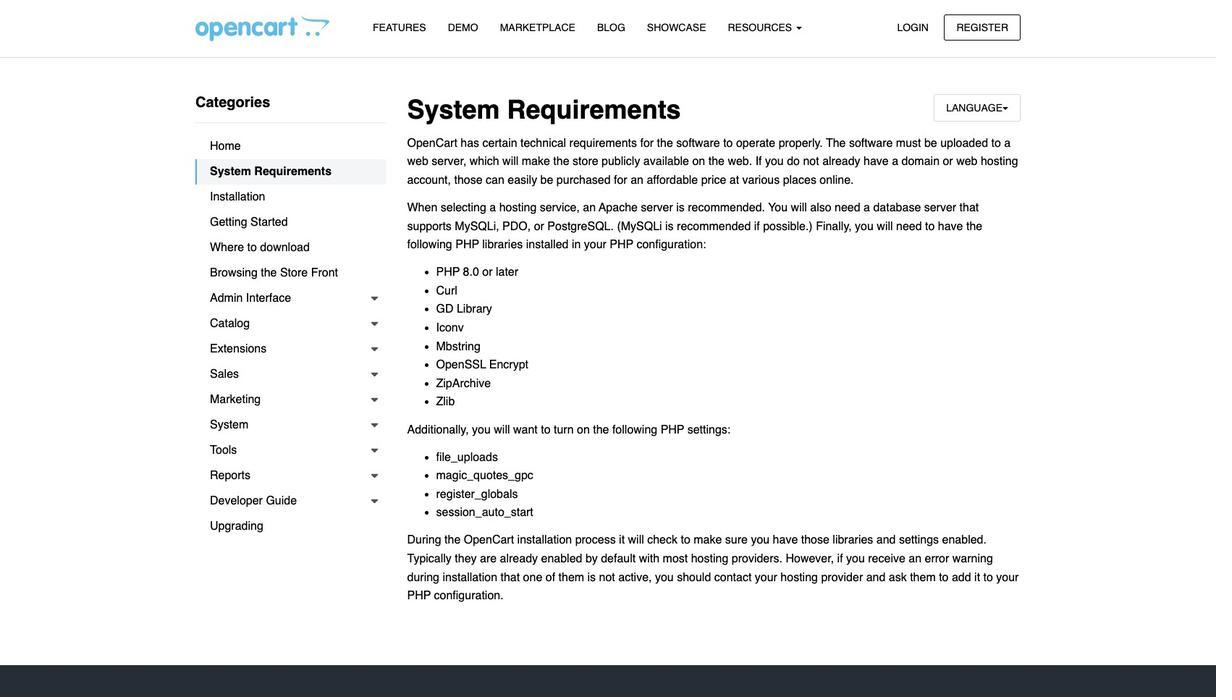 Task type: vqa. For each thing, say whether or not it's contained in the screenshot.
our
no



Task type: describe. For each thing, give the bounding box(es) containing it.
front
[[311, 266, 338, 279]]

to inside when selecting a hosting service, an apache server is recommended. you will also need a database server that supports mysqli, pdo, or postgresql. (mysqli is recommended if possible.) finally, you will need to have the following php libraries installed in your php configuration:
[[925, 220, 935, 233]]

language button
[[934, 94, 1021, 122]]

apache
[[599, 201, 638, 214]]

php inside during the opencart installation process it will check to make sure you have those libraries and settings enabled. typically they are already enabled by default with most hosting providers. however, if you receive an error warning during installation that one of them is not active, you should contact your hosting provider and ask them to add it to your php configuration.
[[407, 589, 431, 603]]

system requirements link
[[195, 159, 386, 185]]

extensions link
[[195, 337, 386, 362]]

curl
[[436, 284, 457, 297]]

categories
[[195, 94, 270, 111]]

opencart - open source shopping cart solution image
[[195, 15, 329, 41]]

installation
[[210, 190, 265, 203]]

session_auto_start
[[436, 506, 533, 519]]

if inside when selecting a hosting service, an apache server is recommended. you will also need a database server that supports mysqli, pdo, or postgresql. (mysqli is recommended if possible.) finally, you will need to have the following php libraries installed in your php configuration:
[[754, 220, 760, 233]]

browsing the store front
[[210, 266, 338, 279]]

service,
[[540, 201, 580, 214]]

demo
[[448, 22, 478, 33]]

have inside when selecting a hosting service, an apache server is recommended. you will also need a database server that supports mysqli, pdo, or postgresql. (mysqli is recommended if possible.) finally, you will need to have the following php libraries installed in your php configuration:
[[938, 220, 963, 233]]

2 horizontal spatial your
[[996, 571, 1019, 584]]

marketplace link
[[489, 15, 586, 41]]

settings
[[899, 534, 939, 547]]

reports
[[210, 469, 251, 482]]

you up file_uploads
[[472, 423, 491, 436]]

showcase link
[[636, 15, 717, 41]]

blog
[[597, 22, 625, 33]]

download
[[260, 241, 310, 254]]

to left add on the bottom
[[939, 571, 949, 584]]

at
[[730, 174, 739, 187]]

do
[[787, 155, 800, 168]]

2 web from the left
[[956, 155, 978, 168]]

if inside during the opencart installation process it will check to make sure you have those libraries and settings enabled. typically they are already enabled by default with most hosting providers. however, if you receive an error warning during installation that one of them is not active, you should contact your hosting provider and ask them to add it to your php configuration.
[[837, 552, 843, 565]]

your inside when selecting a hosting service, an apache server is recommended. you will also need a database server that supports mysqli, pdo, or postgresql. (mysqli is recommended if possible.) finally, you will need to have the following php libraries installed in your php configuration:
[[584, 238, 607, 251]]

8.0
[[463, 266, 479, 279]]

will inside during the opencart installation process it will check to make sure you have those libraries and settings enabled. typically they are already enabled by default with most hosting providers. however, if you receive an error warning during installation that one of them is not active, you should contact your hosting provider and ask them to add it to your php configuration.
[[628, 534, 644, 547]]

0 horizontal spatial be
[[541, 174, 553, 187]]

an inside 'opencart has certain technical requirements for the software to operate properly. the software must be uploaded to a web server, which will make the store publicly available on the web. if you do not already have a domain or web hosting account, those can easily be purchased for an affordable price at various places online.'
[[631, 174, 644, 187]]

0 vertical spatial installation
[[517, 534, 572, 547]]

uploaded
[[941, 137, 988, 150]]

configuration.
[[434, 589, 504, 603]]

1 horizontal spatial following
[[612, 423, 658, 436]]

postgresql.
[[548, 220, 614, 233]]

an inside when selecting a hosting service, an apache server is recommended. you will also need a database server that supports mysqli, pdo, or postgresql. (mysqli is recommended if possible.) finally, you will need to have the following php libraries installed in your php configuration:
[[583, 201, 596, 214]]

by
[[586, 552, 598, 565]]

developer guide
[[210, 494, 297, 508]]

make inside during the opencart installation process it will check to make sure you have those libraries and settings enabled. typically they are already enabled by default with most hosting providers. however, if you receive an error warning during installation that one of them is not active, you should contact your hosting provider and ask them to add it to your php configuration.
[[694, 534, 722, 547]]

admin interface link
[[195, 286, 386, 311]]

enabled
[[541, 552, 582, 565]]

admin
[[210, 292, 243, 305]]

system inside 'link'
[[210, 418, 249, 431]]

admin interface
[[210, 292, 291, 305]]

price
[[701, 174, 726, 187]]

must
[[896, 137, 921, 150]]

1 horizontal spatial your
[[755, 571, 777, 584]]

provider
[[821, 571, 863, 584]]

finally,
[[816, 220, 852, 233]]

1 server from the left
[[641, 201, 673, 214]]

2 them from the left
[[910, 571, 936, 584]]

that inside when selecting a hosting service, an apache server is recommended. you will also need a database server that supports mysqli, pdo, or postgresql. (mysqli is recommended if possible.) finally, you will need to have the following php libraries installed in your php configuration:
[[960, 201, 979, 214]]

additionally,
[[407, 423, 469, 436]]

affordable
[[647, 174, 698, 187]]

technical
[[521, 137, 566, 150]]

to down warning at the bottom right
[[984, 571, 993, 584]]

system link
[[195, 413, 386, 438]]

or inside php 8.0 or later curl gd library iconv mbstring openssl encrypt ziparchive zlib
[[482, 266, 493, 279]]

have inside during the opencart installation process it will check to make sure you have those libraries and settings enabled. typically they are already enabled by default with most hosting providers. however, if you receive an error warning during installation that one of them is not active, you should contact your hosting provider and ask them to add it to your php configuration.
[[773, 534, 798, 547]]

where
[[210, 241, 244, 254]]

contact
[[714, 571, 752, 584]]

reports link
[[195, 463, 386, 489]]

started
[[251, 216, 288, 229]]

with
[[639, 552, 660, 565]]

1 software from the left
[[676, 137, 720, 150]]

purchased
[[557, 174, 611, 187]]

where to download link
[[195, 235, 386, 261]]

0 horizontal spatial installation
[[443, 571, 497, 584]]

openssl
[[436, 359, 486, 372]]

web.
[[728, 155, 752, 168]]

a right uploaded on the right of the page
[[1004, 137, 1011, 150]]

php left settings: on the bottom
[[661, 423, 684, 436]]

demo link
[[437, 15, 489, 41]]

settings:
[[688, 423, 731, 436]]

default
[[601, 552, 636, 565]]

0 vertical spatial and
[[877, 534, 896, 547]]

0 horizontal spatial it
[[619, 534, 625, 547]]

want
[[513, 423, 538, 436]]

library
[[457, 303, 492, 316]]

typically
[[407, 552, 452, 565]]

easily
[[508, 174, 537, 187]]

1 vertical spatial system requirements
[[210, 165, 332, 178]]

will left 'want'
[[494, 423, 510, 436]]

1 horizontal spatial requirements
[[507, 95, 681, 125]]

home
[[210, 140, 241, 153]]

which
[[470, 155, 499, 168]]

hosting down however,
[[781, 571, 818, 584]]

when selecting a hosting service, an apache server is recommended. you will also need a database server that supports mysqli, pdo, or postgresql. (mysqli is recommended if possible.) finally, you will need to have the following php libraries installed in your php configuration:
[[407, 201, 983, 251]]

resources
[[728, 22, 795, 33]]

turn
[[554, 423, 574, 436]]

check
[[647, 534, 678, 547]]

has
[[461, 137, 479, 150]]

2 server from the left
[[924, 201, 956, 214]]

you up provider
[[846, 552, 865, 565]]

opencart has certain technical requirements for the software to operate properly. the software must be uploaded to a web server, which will make the store publicly available on the web. if you do not already have a domain or web hosting account, those can easily be purchased for an affordable price at various places online.
[[407, 137, 1018, 187]]

marketing
[[210, 393, 261, 406]]

later
[[496, 266, 518, 279]]

blog link
[[586, 15, 636, 41]]

to right uploaded on the right of the page
[[991, 137, 1001, 150]]

are
[[480, 552, 497, 565]]

domain
[[902, 155, 940, 168]]

iconv
[[436, 321, 464, 335]]

sure
[[725, 534, 748, 547]]

during
[[407, 534, 441, 547]]

1 vertical spatial and
[[866, 571, 886, 584]]

encrypt
[[489, 359, 528, 372]]

following inside when selecting a hosting service, an apache server is recommended. you will also need a database server that supports mysqli, pdo, or postgresql. (mysqli is recommended if possible.) finally, you will need to have the following php libraries installed in your php configuration:
[[407, 238, 452, 251]]



Task type: locate. For each thing, give the bounding box(es) containing it.
opencart up are
[[464, 534, 514, 547]]

0 vertical spatial for
[[640, 137, 654, 150]]

1 horizontal spatial for
[[640, 137, 654, 150]]

already up online.
[[823, 155, 861, 168]]

php 8.0 or later curl gd library iconv mbstring openssl encrypt ziparchive zlib
[[436, 266, 528, 409]]

not inside 'opencart has certain technical requirements for the software to operate properly. the software must be uploaded to a web server, which will make the store publicly available on the web. if you do not already have a domain or web hosting account, those can easily be purchased for an affordable price at various places online.'
[[803, 155, 819, 168]]

0 horizontal spatial those
[[454, 174, 483, 187]]

available
[[644, 155, 689, 168]]

2 software from the left
[[849, 137, 893, 150]]

store
[[280, 266, 308, 279]]

installation up enabled on the bottom
[[517, 534, 572, 547]]

to left the turn
[[541, 423, 551, 436]]

1 vertical spatial requirements
[[254, 165, 332, 178]]

hosting up should
[[691, 552, 729, 565]]

them down error
[[910, 571, 936, 584]]

receive
[[868, 552, 906, 565]]

software right the
[[849, 137, 893, 150]]

in
[[572, 238, 581, 251]]

0 horizontal spatial make
[[522, 155, 550, 168]]

1 vertical spatial for
[[614, 174, 627, 187]]

1 horizontal spatial make
[[694, 534, 722, 547]]

will up with
[[628, 534, 644, 547]]

you up providers.
[[751, 534, 770, 547]]

1 horizontal spatial software
[[849, 137, 893, 150]]

them
[[559, 571, 584, 584], [910, 571, 936, 584]]

that inside during the opencart installation process it will check to make sure you have those libraries and settings enabled. typically they are already enabled by default with most hosting providers. however, if you receive an error warning during installation that one of them is not active, you should contact your hosting provider and ask them to add it to your php configuration.
[[501, 571, 520, 584]]

need down database on the top of page
[[896, 220, 922, 233]]

1 horizontal spatial system requirements
[[407, 95, 681, 125]]

0 horizontal spatial need
[[835, 201, 861, 214]]

opencart inside during the opencart installation process it will check to make sure you have those libraries and settings enabled. typically they are already enabled by default with most hosting providers. however, if you receive an error warning during installation that one of them is not active, you should contact your hosting provider and ask them to add it to your php configuration.
[[464, 534, 514, 547]]

already up one on the left bottom of the page
[[500, 552, 538, 565]]

language
[[946, 102, 1003, 114]]

gd
[[436, 303, 454, 316]]

opencart
[[407, 137, 457, 150], [464, 534, 514, 547]]

1 horizontal spatial is
[[665, 220, 674, 233]]

login link
[[885, 14, 941, 40]]

will right the you
[[791, 201, 807, 214]]

places
[[783, 174, 817, 187]]

1 horizontal spatial on
[[692, 155, 705, 168]]

libraries inside when selecting a hosting service, an apache server is recommended. you will also need a database server that supports mysqli, pdo, or postgresql. (mysqli is recommended if possible.) finally, you will need to have the following php libraries installed in your php configuration:
[[482, 238, 523, 251]]

2 vertical spatial have
[[773, 534, 798, 547]]

or right 8.0
[[482, 266, 493, 279]]

system up has
[[407, 95, 500, 125]]

2 horizontal spatial or
[[943, 155, 953, 168]]

should
[[677, 571, 711, 584]]

guide
[[266, 494, 297, 508]]

is down the by
[[588, 571, 596, 584]]

1 horizontal spatial need
[[896, 220, 922, 233]]

0 horizontal spatial or
[[482, 266, 493, 279]]

and up receive
[[877, 534, 896, 547]]

to inside where to download link
[[247, 241, 257, 254]]

your right in
[[584, 238, 607, 251]]

system up tools
[[210, 418, 249, 431]]

that left one on the left bottom of the page
[[501, 571, 520, 584]]

be right easily
[[541, 174, 553, 187]]

php inside php 8.0 or later curl gd library iconv mbstring openssl encrypt ziparchive zlib
[[436, 266, 460, 279]]

0 vertical spatial following
[[407, 238, 452, 251]]

an down settings
[[909, 552, 922, 565]]

php up curl
[[436, 266, 460, 279]]

various
[[743, 174, 780, 187]]

a down must
[[892, 155, 899, 168]]

php
[[456, 238, 479, 251], [610, 238, 634, 251], [436, 266, 460, 279], [661, 423, 684, 436], [407, 589, 431, 603]]

on inside 'opencart has certain technical requirements for the software to operate properly. the software must be uploaded to a web server, which will make the store publicly available on the web. if you do not already have a domain or web hosting account, those can easily be purchased for an affordable price at various places online.'
[[692, 155, 705, 168]]

mysqli,
[[455, 220, 499, 233]]

login
[[897, 21, 929, 33]]

selecting
[[441, 201, 486, 214]]

1 vertical spatial that
[[501, 571, 520, 584]]

upgrading
[[210, 520, 263, 533]]

be up domain
[[924, 137, 937, 150]]

1 horizontal spatial web
[[956, 155, 978, 168]]

0 horizontal spatial an
[[583, 201, 596, 214]]

1 vertical spatial already
[[500, 552, 538, 565]]

recommended
[[677, 220, 751, 233]]

1 vertical spatial it
[[975, 571, 980, 584]]

1 horizontal spatial already
[[823, 155, 861, 168]]

an inside during the opencart installation process it will check to make sure you have those libraries and settings enabled. typically they are already enabled by default with most hosting providers. however, if you receive an error warning during installation that one of them is not active, you should contact your hosting provider and ask them to add it to your php configuration.
[[909, 552, 922, 565]]

0 vertical spatial that
[[960, 201, 979, 214]]

software up "available"
[[676, 137, 720, 150]]

make left sure
[[694, 534, 722, 547]]

need up finally,
[[835, 201, 861, 214]]

1 horizontal spatial installation
[[517, 534, 572, 547]]

marketplace
[[500, 22, 575, 33]]

php down mysqli,
[[456, 238, 479, 251]]

a left database on the top of page
[[864, 201, 870, 214]]

1 horizontal spatial that
[[960, 201, 979, 214]]

1 vertical spatial have
[[938, 220, 963, 233]]

1 vertical spatial those
[[801, 534, 830, 547]]

marketing link
[[195, 387, 386, 413]]

have left domain
[[864, 155, 889, 168]]

those inside during the opencart installation process it will check to make sure you have those libraries and settings enabled. typically they are already enabled by default with most hosting providers. however, if you receive an error warning during installation that one of them is not active, you should contact your hosting provider and ask them to add it to your php configuration.
[[801, 534, 830, 547]]

system requirements up technical
[[407, 95, 681, 125]]

installation link
[[195, 185, 386, 210]]

or inside when selecting a hosting service, an apache server is recommended. you will also need a database server that supports mysqli, pdo, or postgresql. (mysqli is recommended if possible.) finally, you will need to have the following php libraries installed in your php configuration:
[[534, 220, 544, 233]]

0 horizontal spatial system requirements
[[210, 165, 332, 178]]

the inside when selecting a hosting service, an apache server is recommended. you will also need a database server that supports mysqli, pdo, or postgresql. (mysqli is recommended if possible.) finally, you will need to have the following php libraries installed in your php configuration:
[[966, 220, 983, 233]]

1 them from the left
[[559, 571, 584, 584]]

upgrading link
[[195, 514, 386, 539]]

hosting inside when selecting a hosting service, an apache server is recommended. you will also need a database server that supports mysqli, pdo, or postgresql. (mysqli is recommended if possible.) finally, you will need to have the following php libraries installed in your php configuration:
[[499, 201, 537, 214]]

requirements inside the 'system requirements' link
[[254, 165, 332, 178]]

0 vertical spatial system requirements
[[407, 95, 681, 125]]

server
[[641, 201, 673, 214], [924, 201, 956, 214]]

have inside 'opencart has certain technical requirements for the software to operate properly. the software must be uploaded to a web server, which will make the store publicly available on the web. if you do not already have a domain or web hosting account, those can easily be purchased for an affordable price at various places online.'
[[864, 155, 889, 168]]

those up however,
[[801, 534, 830, 547]]

to right where at left
[[247, 241, 257, 254]]

0 vertical spatial or
[[943, 155, 953, 168]]

active,
[[618, 571, 652, 584]]

0 horizontal spatial opencart
[[407, 137, 457, 150]]

your
[[584, 238, 607, 251], [755, 571, 777, 584], [996, 571, 1019, 584]]

is inside during the opencart installation process it will check to make sure you have those libraries and settings enabled. typically they are already enabled by default with most hosting providers. however, if you receive an error warning during installation that one of them is not active, you should contact your hosting provider and ask them to add it to your php configuration.
[[588, 571, 596, 584]]

warning
[[953, 552, 993, 565]]

is
[[676, 201, 685, 214], [665, 220, 674, 233], [588, 571, 596, 584]]

showcase
[[647, 22, 706, 33]]

you right if
[[765, 155, 784, 168]]

will down certain
[[503, 155, 519, 168]]

0 vertical spatial be
[[924, 137, 937, 150]]

0 vertical spatial on
[[692, 155, 705, 168]]

1 vertical spatial make
[[694, 534, 722, 547]]

an up postgresql.
[[583, 201, 596, 214]]

an down publicly
[[631, 174, 644, 187]]

0 vertical spatial make
[[522, 155, 550, 168]]

hosting inside 'opencart has certain technical requirements for the software to operate properly. the software must be uploaded to a web server, which will make the store publicly available on the web. if you do not already have a domain or web hosting account, those can easily be purchased for an affordable price at various places online.'
[[981, 155, 1018, 168]]

1 horizontal spatial be
[[924, 137, 937, 150]]

installed
[[526, 238, 569, 251]]

server,
[[432, 155, 466, 168]]

2 horizontal spatial have
[[938, 220, 963, 233]]

if left possible.) at top
[[754, 220, 760, 233]]

0 horizontal spatial requirements
[[254, 165, 332, 178]]

0 vertical spatial it
[[619, 534, 625, 547]]

2 vertical spatial system
[[210, 418, 249, 431]]

if
[[756, 155, 762, 168]]

0 vertical spatial an
[[631, 174, 644, 187]]

not inside during the opencart installation process it will check to make sure you have those libraries and settings enabled. typically they are already enabled by default with most hosting providers. however, if you receive an error warning during installation that one of them is not active, you should contact your hosting provider and ask them to add it to your php configuration.
[[599, 571, 615, 584]]

1 vertical spatial on
[[577, 423, 590, 436]]

a up mysqli,
[[490, 201, 496, 214]]

developer
[[210, 494, 263, 508]]

the inside during the opencart installation process it will check to make sure you have those libraries and settings enabled. typically they are already enabled by default with most hosting providers. however, if you receive an error warning during installation that one of them is not active, you should contact your hosting provider and ask them to add it to your php configuration.
[[445, 534, 461, 547]]

1 vertical spatial system
[[210, 165, 251, 178]]

1 vertical spatial need
[[896, 220, 922, 233]]

web up the account,
[[407, 155, 428, 168]]

that
[[960, 201, 979, 214], [501, 571, 520, 584]]

catalog
[[210, 317, 250, 330]]

0 vertical spatial those
[[454, 174, 483, 187]]

0 horizontal spatial that
[[501, 571, 520, 584]]

0 vertical spatial already
[[823, 155, 861, 168]]

1 horizontal spatial not
[[803, 155, 819, 168]]

already inside during the opencart installation process it will check to make sure you have those libraries and settings enabled. typically they are already enabled by default with most hosting providers. however, if you receive an error warning during installation that one of them is not active, you should contact your hosting provider and ask them to add it to your php configuration.
[[500, 552, 538, 565]]

to up most
[[681, 534, 691, 547]]

is down affordable at the right of the page
[[676, 201, 685, 214]]

a
[[1004, 137, 1011, 150], [892, 155, 899, 168], [490, 201, 496, 214], [864, 201, 870, 214]]

enabled.
[[942, 534, 987, 547]]

1 horizontal spatial if
[[837, 552, 843, 565]]

0 vertical spatial if
[[754, 220, 760, 233]]

not down default
[[599, 571, 615, 584]]

on
[[692, 155, 705, 168], [577, 423, 590, 436]]

make
[[522, 155, 550, 168], [694, 534, 722, 547]]

you down most
[[655, 571, 674, 584]]

2 horizontal spatial is
[[676, 201, 685, 214]]

zlib
[[436, 396, 455, 409]]

1 horizontal spatial server
[[924, 201, 956, 214]]

database
[[873, 201, 921, 214]]

0 horizontal spatial web
[[407, 155, 428, 168]]

installation up configuration.
[[443, 571, 497, 584]]

1 vertical spatial an
[[583, 201, 596, 214]]

0 vertical spatial system
[[407, 95, 500, 125]]

1 horizontal spatial have
[[864, 155, 889, 168]]

most
[[663, 552, 688, 565]]

certain
[[483, 137, 517, 150]]

opencart inside 'opencart has certain technical requirements for the software to operate properly. the software must be uploaded to a web server, which will make the store publicly available on the web. if you do not already have a domain or web hosting account, those can easily be purchased for an affordable price at various places online.'
[[407, 137, 457, 150]]

1 vertical spatial be
[[541, 174, 553, 187]]

will down database on the top of page
[[877, 220, 893, 233]]

following down supports
[[407, 238, 452, 251]]

during the opencart installation process it will check to make sure you have those libraries and settings enabled. typically they are already enabled by default with most hosting providers. however, if you receive an error warning during installation that one of them is not active, you should contact your hosting provider and ask them to add it to your php configuration.
[[407, 534, 1019, 603]]

0 horizontal spatial not
[[599, 571, 615, 584]]

an
[[631, 174, 644, 187], [583, 201, 596, 214], [909, 552, 922, 565]]

them down enabled on the bottom
[[559, 571, 584, 584]]

tools
[[210, 444, 237, 457]]

have down domain
[[938, 220, 963, 233]]

server up (mysqli
[[641, 201, 673, 214]]

one
[[523, 571, 542, 584]]

those inside 'opencart has certain technical requirements for the software to operate properly. the software must be uploaded to a web server, which will make the store publicly available on the web. if you do not already have a domain or web hosting account, those can easily be purchased for an affordable price at various places online.'
[[454, 174, 483, 187]]

getting started link
[[195, 210, 386, 235]]

and down receive
[[866, 571, 886, 584]]

0 horizontal spatial if
[[754, 220, 760, 233]]

opencart up server,
[[407, 137, 457, 150]]

providers.
[[732, 552, 783, 565]]

will inside 'opencart has certain technical requirements for the software to operate properly. the software must be uploaded to a web server, which will make the store publicly available on the web. if you do not already have a domain or web hosting account, those can easily be purchased for an affordable price at various places online.'
[[503, 155, 519, 168]]

that down uploaded on the right of the page
[[960, 201, 979, 214]]

installation
[[517, 534, 572, 547], [443, 571, 497, 584]]

1 vertical spatial opencart
[[464, 534, 514, 547]]

those
[[454, 174, 483, 187], [801, 534, 830, 547]]

libraries down pdo,
[[482, 238, 523, 251]]

the
[[657, 137, 673, 150], [553, 155, 569, 168], [709, 155, 725, 168], [966, 220, 983, 233], [261, 266, 277, 279], [593, 423, 609, 436], [445, 534, 461, 547]]

libraries inside during the opencart installation process it will check to make sure you have those libraries and settings enabled. typically they are already enabled by default with most hosting providers. however, if you receive an error warning during installation that one of them is not active, you should contact your hosting provider and ask them to add it to your php configuration.
[[833, 534, 873, 547]]

php down (mysqli
[[610, 238, 634, 251]]

2 vertical spatial an
[[909, 552, 922, 565]]

0 horizontal spatial your
[[584, 238, 607, 251]]

properly.
[[779, 137, 823, 150]]

configuration:
[[637, 238, 706, 251]]

it up default
[[619, 534, 625, 547]]

for up "available"
[[640, 137, 654, 150]]

on up price
[[692, 155, 705, 168]]

your right add on the bottom
[[996, 571, 1019, 584]]

browsing
[[210, 266, 258, 279]]

getting
[[210, 216, 247, 229]]

0 vertical spatial is
[[676, 201, 685, 214]]

1 horizontal spatial or
[[534, 220, 544, 233]]

system requirements down home link
[[210, 165, 332, 178]]

or down uploaded on the right of the page
[[943, 155, 953, 168]]

to down domain
[[925, 220, 935, 233]]

it right add on the bottom
[[975, 571, 980, 584]]

register
[[957, 21, 1009, 33]]

0 horizontal spatial software
[[676, 137, 720, 150]]

catalog link
[[195, 311, 386, 337]]

make down technical
[[522, 155, 550, 168]]

1 horizontal spatial those
[[801, 534, 830, 547]]

2 horizontal spatial an
[[909, 552, 922, 565]]

requirements up requirements
[[507, 95, 681, 125]]

hosting up pdo,
[[499, 201, 537, 214]]

1 vertical spatial not
[[599, 571, 615, 584]]

0 horizontal spatial already
[[500, 552, 538, 565]]

or inside 'opencart has certain technical requirements for the software to operate properly. the software must be uploaded to a web server, which will make the store publicly available on the web. if you do not already have a domain or web hosting account, those can easily be purchased for an affordable price at various places online.'
[[943, 155, 953, 168]]

features link
[[362, 15, 437, 41]]

1 horizontal spatial opencart
[[464, 534, 514, 547]]

however,
[[786, 552, 834, 565]]

system down home in the top of the page
[[210, 165, 251, 178]]

ask
[[889, 571, 907, 584]]

0 horizontal spatial is
[[588, 571, 596, 584]]

your down providers.
[[755, 571, 777, 584]]

requirements down home link
[[254, 165, 332, 178]]

make inside 'opencart has certain technical requirements for the software to operate properly. the software must be uploaded to a web server, which will make the store publicly available on the web. if you do not already have a domain or web hosting account, those can easily be purchased for an affordable price at various places online.'
[[522, 155, 550, 168]]

0 vertical spatial need
[[835, 201, 861, 214]]

2 vertical spatial or
[[482, 266, 493, 279]]

where to download
[[210, 241, 310, 254]]

requirements
[[569, 137, 637, 150]]

getting started
[[210, 216, 288, 229]]

0 horizontal spatial server
[[641, 201, 673, 214]]

features
[[373, 22, 426, 33]]

on right the turn
[[577, 423, 590, 436]]

have
[[864, 155, 889, 168], [938, 220, 963, 233], [773, 534, 798, 547]]

add
[[952, 571, 971, 584]]

(mysqli
[[617, 220, 662, 233]]

server right database on the top of page
[[924, 201, 956, 214]]

following right the turn
[[612, 423, 658, 436]]

0 horizontal spatial libraries
[[482, 238, 523, 251]]

is up 'configuration:' at the right
[[665, 220, 674, 233]]

1 horizontal spatial libraries
[[833, 534, 873, 547]]

1 vertical spatial if
[[837, 552, 843, 565]]

0 vertical spatial libraries
[[482, 238, 523, 251]]

0 horizontal spatial for
[[614, 174, 627, 187]]

0 vertical spatial requirements
[[507, 95, 681, 125]]

hosting down uploaded on the right of the page
[[981, 155, 1018, 168]]

file_uploads magic_quotes_gpc register_globals session_auto_start
[[436, 451, 533, 519]]

of
[[546, 571, 555, 584]]

will
[[503, 155, 519, 168], [791, 201, 807, 214], [877, 220, 893, 233], [494, 423, 510, 436], [628, 534, 644, 547]]

php down during
[[407, 589, 431, 603]]

operate
[[736, 137, 776, 150]]

process
[[575, 534, 616, 547]]

0 vertical spatial opencart
[[407, 137, 457, 150]]

those down the which
[[454, 174, 483, 187]]

1 vertical spatial installation
[[443, 571, 497, 584]]

2 vertical spatial is
[[588, 571, 596, 584]]

for down publicly
[[614, 174, 627, 187]]

publicly
[[602, 155, 640, 168]]

0 horizontal spatial following
[[407, 238, 452, 251]]

you inside 'opencart has certain technical requirements for the software to operate properly. the software must be uploaded to a web server, which will make the store publicly available on the web. if you do not already have a domain or web hosting account, those can easily be purchased for an affordable price at various places online.'
[[765, 155, 784, 168]]

have up however,
[[773, 534, 798, 547]]

1 web from the left
[[407, 155, 428, 168]]

to up web.
[[723, 137, 733, 150]]

already inside 'opencart has certain technical requirements for the software to operate properly. the software must be uploaded to a web server, which will make the store publicly available on the web. if you do not already have a domain or web hosting account, those can easily be purchased for an affordable price at various places online.'
[[823, 155, 861, 168]]

online.
[[820, 174, 854, 187]]

1 vertical spatial is
[[665, 220, 674, 233]]

1 vertical spatial following
[[612, 423, 658, 436]]

you inside when selecting a hosting service, an apache server is recommended. you will also need a database server that supports mysqli, pdo, or postgresql. (mysqli is recommended if possible.) finally, you will need to have the following php libraries installed in your php configuration:
[[855, 220, 874, 233]]

you right finally,
[[855, 220, 874, 233]]

mbstring
[[436, 340, 481, 353]]

1 horizontal spatial them
[[910, 571, 936, 584]]

libraries
[[482, 238, 523, 251], [833, 534, 873, 547]]

libraries up receive
[[833, 534, 873, 547]]

1 vertical spatial or
[[534, 220, 544, 233]]

1 horizontal spatial it
[[975, 571, 980, 584]]

not right do
[[803, 155, 819, 168]]

if up provider
[[837, 552, 843, 565]]

web down uploaded on the right of the page
[[956, 155, 978, 168]]

1 horizontal spatial an
[[631, 174, 644, 187]]

or up installed
[[534, 220, 544, 233]]



